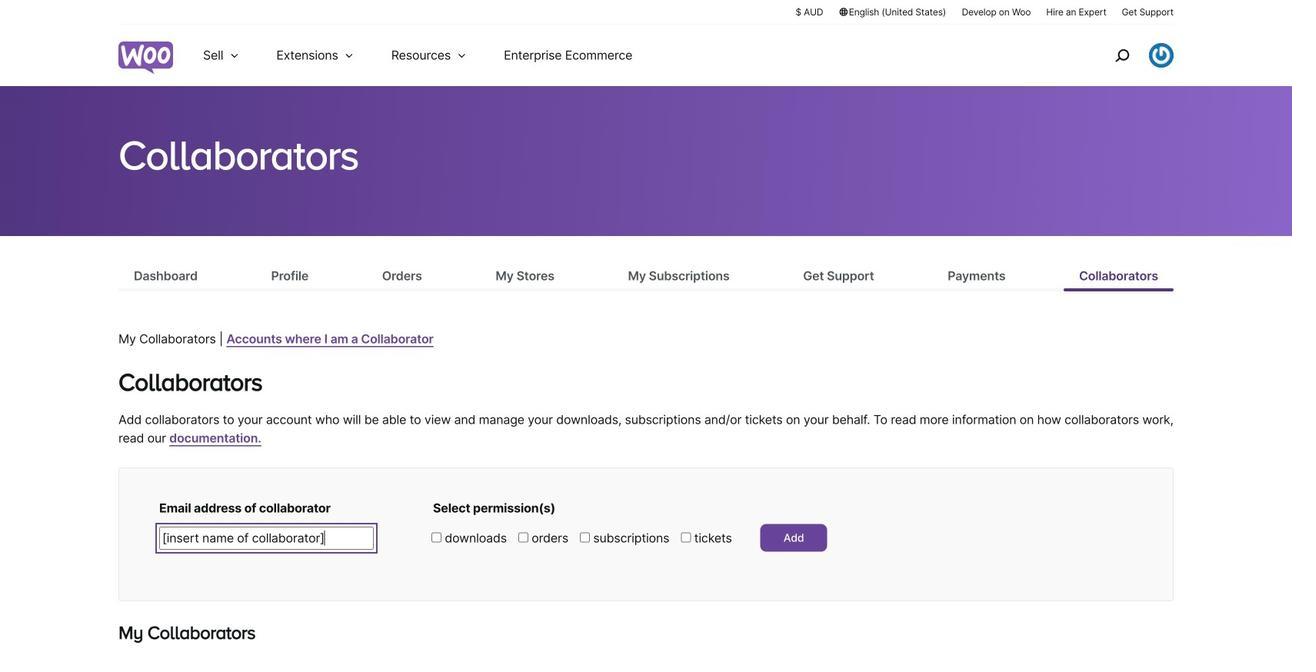 Task type: describe. For each thing, give the bounding box(es) containing it.
open account menu image
[[1150, 43, 1174, 68]]



Task type: vqa. For each thing, say whether or not it's contained in the screenshot.
Service navigation menu element on the top
yes



Task type: locate. For each thing, give the bounding box(es) containing it.
service navigation menu element
[[1083, 30, 1174, 80]]

search image
[[1110, 43, 1135, 68]]

None checkbox
[[432, 533, 442, 543], [519, 533, 529, 543], [681, 533, 691, 543], [432, 533, 442, 543], [519, 533, 529, 543], [681, 533, 691, 543]]

None checkbox
[[580, 533, 590, 543]]



